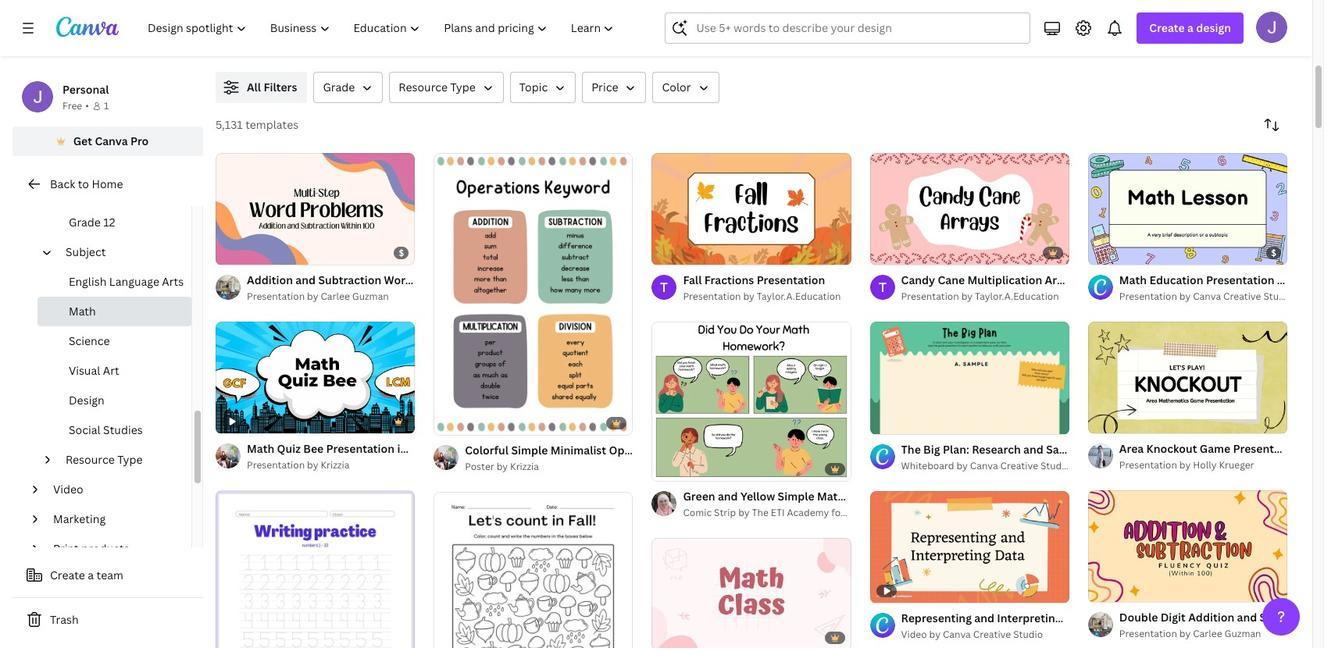 Task type: vqa. For each thing, say whether or not it's contained in the screenshot.
Start
no



Task type: describe. For each thing, give the bounding box(es) containing it.
holly
[[1193, 459, 1217, 472]]

as
[[610, 21, 621, 36]]

2 vertical spatial and
[[889, 506, 907, 520]]

dividing fractions lesson by canva creative studio
[[1103, 21, 1251, 52]]

multiplication as scaling link
[[532, 20, 768, 38]]

multiplication as scaling image
[[501, 0, 768, 14]]

get
[[73, 134, 92, 148]]

grade button
[[314, 72, 383, 103]]

eti
[[771, 506, 785, 520]]

green
[[683, 489, 716, 504]]

13
[[1117, 584, 1126, 595]]

fractions for dividing
[[1150, 21, 1200, 36]]

presentation by holly krueger link
[[1120, 458, 1288, 473]]

pro
[[130, 134, 149, 148]]

1 for candy cane multiplication arrays in pink white illustrative style image
[[881, 246, 886, 258]]

knockout
[[1147, 441, 1198, 456]]

1 for area knockout game presentation in yellow playful style image
[[1099, 415, 1104, 427]]

simple inside colorful simple minimalist operations keyword math poster poster by krizzia
[[511, 443, 548, 458]]

whiteboard
[[902, 459, 955, 472]]

rectangles
[[366, 21, 424, 36]]

area and perimeter of rectangles
[[247, 21, 424, 36]]

presentation inside presentation by canva creative studio link
[[1120, 290, 1178, 303]]

back
[[50, 177, 75, 191]]

expressions
[[876, 21, 940, 36]]

carlee for 10
[[321, 290, 350, 303]]

type for 'resource type' button to the bottom
[[117, 452, 143, 467]]

fractions for fall
[[705, 273, 754, 288]]

canva inside multiplication as scaling lesson by canva creative studio
[[580, 38, 608, 52]]

canva inside dividing fractions lesson by canva creative studio
[[1151, 38, 1179, 52]]

of for area knockout game presentation in yellow playful style image
[[1106, 415, 1115, 427]]

0 vertical spatial poster
[[750, 443, 785, 458]]

subject
[[66, 245, 106, 259]]

green and yellow simple math homework comic strip link
[[683, 488, 970, 506]]

free
[[63, 99, 82, 113]]

•
[[85, 99, 89, 113]]

evaluating
[[818, 21, 874, 36]]

create a design
[[1150, 20, 1232, 35]]

0 vertical spatial resource type button
[[389, 72, 504, 103]]

illustrative
[[493, 442, 550, 457]]

and for area
[[274, 21, 294, 36]]

double digit addition and subtraction math fluency quiz presentation colorful and bold groovy style image
[[1088, 490, 1288, 603]]

presentation by krizzia link
[[247, 458, 415, 474]]

color button
[[653, 72, 719, 103]]

14
[[1117, 246, 1127, 258]]

top level navigation element
[[138, 13, 628, 44]]

video by canva creative studio
[[902, 628, 1043, 642]]

by inside green and yellow simple math homework comic strip comic strip by the eti academy for teaching and learning
[[739, 506, 750, 520]]

science link
[[38, 327, 191, 356]]

design
[[1197, 20, 1232, 35]]

by inside colorful simple minimalist operations keyword math poster poster by krizzia
[[497, 460, 508, 474]]

area knockout game presentation in ye presentation by holly krueger
[[1120, 441, 1325, 472]]

comic strip by the eti academy for teaching and learning link
[[683, 506, 948, 521]]

colorful simple minimalist operations keyword math poster poster by krizzia
[[465, 443, 785, 474]]

studio inside evaluating expressions through pemdas lesson by canva creative studio
[[936, 38, 966, 52]]

all
[[247, 80, 261, 95]]

12
[[103, 215, 115, 230]]

5,131 templates
[[216, 117, 299, 132]]

game
[[1200, 441, 1231, 456]]

krizzia inside math quiz bee presentation in colorful  comic illustrative style presentation by krizzia
[[321, 459, 350, 472]]

get canva pro button
[[13, 127, 203, 156]]

taylor.a.education image
[[652, 275, 677, 300]]

Search search field
[[697, 13, 1021, 43]]

1 of 13
[[1099, 584, 1126, 595]]

guzman for 1 of 13
[[1225, 627, 1262, 641]]

language
[[109, 274, 159, 289]]

1 horizontal spatial strip
[[944, 489, 970, 504]]

canva inside evaluating expressions through pemdas lesson by canva creative studio
[[865, 38, 893, 52]]

subject button
[[59, 238, 182, 267]]

a for team
[[88, 568, 94, 583]]

taylor.a.education element for whiteboard by canva creative studio
[[870, 275, 895, 300]]

taylor.a.education inside fall fractions presentation presentation by taylor.a.education
[[757, 290, 841, 303]]

1 of 11 link
[[1088, 322, 1288, 434]]

green and yellow simple math homework comic strip image
[[652, 322, 851, 481]]

by inside fall fractions presentation presentation by taylor.a.education
[[744, 290, 755, 303]]

of for candy cane multiplication arrays in pink white illustrative style image
[[888, 246, 896, 258]]

of for pink minimalist math class presentation image
[[670, 631, 678, 643]]

1 of 10 link for whiteboard by canva creative studio
[[870, 153, 1070, 265]]

print products
[[53, 542, 129, 556]]

grade 11 link
[[38, 178, 191, 208]]

presentation inside 'presentation by taylor.a.education' link
[[902, 290, 959, 303]]

whiteboard by canva creative studio
[[902, 459, 1071, 472]]

1 for pink minimalist math class presentation image
[[663, 631, 668, 643]]

studies
[[103, 423, 143, 438]]

visual art
[[69, 363, 119, 378]]

back to home link
[[13, 169, 203, 200]]

taylor.a.education image
[[870, 275, 895, 300]]

price
[[592, 80, 619, 95]]

lesson by canva creative studio link for expressions
[[818, 38, 1053, 53]]

math down english
[[69, 304, 96, 319]]

writing numbers worksheet in purple white simple style image
[[216, 491, 415, 649]]

topic
[[520, 80, 548, 95]]

by inside multiplication as scaling lesson by canva creative studio
[[566, 38, 578, 52]]

pemdas
[[989, 21, 1035, 36]]

1 of 14 link
[[1088, 153, 1288, 265]]

by inside dividing fractions lesson by canva creative studio
[[1137, 38, 1149, 52]]

candy cane multiplication arrays in pink white illustrative style image
[[870, 153, 1070, 265]]

by inside evaluating expressions through pemdas lesson by canva creative studio
[[852, 38, 863, 52]]

carlee for 13
[[1193, 627, 1223, 641]]

let's count in fall math worksheet in monochromatic illustrative style image
[[434, 492, 633, 649]]

studio inside multiplication as scaling lesson by canva creative studio
[[650, 38, 680, 52]]

1 of 14
[[1099, 246, 1127, 258]]

lesson by canva creative studio link for as
[[532, 38, 768, 53]]

grade 12
[[69, 215, 115, 230]]

t link for whiteboard by canva creative studio
[[870, 275, 895, 300]]

1 for green and yellow simple math homework comic strip image
[[663, 463, 668, 474]]

evaluating expressions through pemdas link
[[818, 20, 1053, 38]]

through
[[942, 21, 987, 36]]

back to home
[[50, 177, 123, 191]]

krueger
[[1219, 459, 1255, 472]]

lesson inside evaluating expressions through pemdas lesson by canva creative studio
[[818, 38, 850, 52]]

social
[[69, 423, 101, 438]]

1 of 3 link
[[652, 322, 851, 481]]

style
[[553, 442, 580, 457]]

free •
[[63, 99, 89, 113]]

video for video by canva creative studio
[[902, 628, 927, 642]]

of for math education presentation skeleton in a purple white black lined style image
[[1106, 246, 1115, 258]]

type for topmost 'resource type' button
[[451, 80, 476, 95]]

video by canva creative studio link
[[902, 628, 1070, 643]]

1 of 10 for whiteboard by canva creative studio
[[881, 246, 909, 258]]

area for area knockout game presentation in ye presentation by holly krueger
[[1120, 441, 1144, 456]]

1 vertical spatial resource type button
[[59, 445, 182, 475]]

1 for addition and subtraction word problems math presentation orange in pink and purple groovy style image
[[227, 246, 231, 258]]

1 of 11
[[1099, 415, 1126, 427]]

colorful simple minimalist operations keyword math poster link
[[465, 442, 785, 460]]

teaching
[[847, 506, 887, 520]]

presentation by canva creative studio
[[1120, 290, 1294, 303]]

presentation by taylor.a.education link for comic strip by the eti academy for teaching and learning
[[683, 289, 841, 305]]

create for create a design
[[1150, 20, 1185, 35]]

print products link
[[47, 535, 182, 564]]

resource type for 'resource type' button to the bottom
[[66, 452, 143, 467]]

of for addition and subtraction word problems math presentation orange in pink and purple groovy style image
[[233, 246, 242, 258]]

evaluating expressions through pemdas lesson by canva creative studio
[[818, 21, 1035, 52]]

grade for grade
[[323, 80, 355, 95]]

creative inside dividing fractions lesson by canva creative studio
[[1181, 38, 1219, 52]]

all filters button
[[216, 72, 307, 103]]

grade for grade 12
[[69, 215, 101, 230]]

t link for comic strip by the eti academy for teaching and learning
[[652, 275, 677, 300]]

art
[[103, 363, 119, 378]]

english language arts
[[69, 274, 184, 289]]

1 of 10 for comic strip by the eti academy for teaching and learning
[[663, 247, 691, 259]]

addition and subtraction word problems math presentation orange in pink and purple groovy style image
[[216, 153, 415, 265]]

print
[[53, 542, 79, 556]]

by inside math quiz bee presentation in colorful  comic illustrative style presentation by krizzia
[[307, 459, 318, 472]]

price button
[[582, 72, 647, 103]]

1 vertical spatial 11
[[1117, 415, 1126, 427]]



Task type: locate. For each thing, give the bounding box(es) containing it.
area knockout game presentation in ye link
[[1120, 441, 1325, 458]]

1 horizontal spatial poster
[[750, 443, 785, 458]]

presentation by carlee guzman link for 1 of 13
[[1120, 627, 1288, 642]]

all filters
[[247, 80, 297, 95]]

presentation by taylor.a.education
[[902, 290, 1059, 303]]

math right keyword
[[720, 443, 748, 458]]

by inside area knockout game presentation in ye presentation by holly krueger
[[1180, 459, 1191, 472]]

0 horizontal spatial presentation by taylor.a.education link
[[683, 289, 841, 305]]

by
[[566, 38, 578, 52], [852, 38, 863, 52], [1137, 38, 1149, 52], [307, 290, 318, 303], [744, 290, 755, 303], [962, 290, 973, 303], [1180, 290, 1191, 303], [1180, 459, 1191, 472], [307, 459, 318, 472], [957, 459, 968, 472], [497, 460, 508, 474], [739, 506, 750, 520], [1180, 627, 1191, 641], [930, 628, 941, 642]]

1 horizontal spatial guzman
[[1225, 627, 1262, 641]]

Sort by button
[[1257, 109, 1288, 141]]

presentation by taylor.a.education link for whiteboard by canva creative studio
[[902, 289, 1070, 305]]

keyword
[[671, 443, 718, 458]]

5,131
[[216, 117, 243, 132]]

trash
[[50, 613, 79, 628]]

poster down the illustrative
[[465, 460, 495, 474]]

presentation by carlee guzman link for 1 of 10
[[247, 289, 415, 305]]

design
[[69, 393, 105, 408]]

area for area and perimeter of rectangles
[[247, 21, 271, 36]]

0 horizontal spatial colorful
[[410, 442, 454, 457]]

colorful inside math quiz bee presentation in colorful  comic illustrative style presentation by krizzia
[[410, 442, 454, 457]]

0 horizontal spatial a
[[88, 568, 94, 583]]

0 horizontal spatial krizzia
[[321, 459, 350, 472]]

type
[[451, 80, 476, 95], [117, 452, 143, 467]]

1 horizontal spatial presentation by taylor.a.education link
[[902, 289, 1070, 305]]

2 presentation by taylor.a.education link from the left
[[902, 289, 1070, 305]]

2 vertical spatial comic
[[683, 506, 712, 520]]

in inside math quiz bee presentation in colorful  comic illustrative style presentation by krizzia
[[397, 442, 407, 457]]

0 horizontal spatial resource
[[66, 452, 115, 467]]

to
[[78, 177, 89, 191]]

1 horizontal spatial simple
[[778, 489, 815, 504]]

0 horizontal spatial 11
[[103, 185, 115, 200]]

math up for
[[817, 489, 845, 504]]

academy
[[787, 506, 829, 520]]

canva
[[580, 38, 608, 52], [865, 38, 893, 52], [1151, 38, 1179, 52], [95, 134, 128, 148], [1193, 290, 1222, 303], [970, 459, 998, 472], [943, 628, 971, 642]]

1 vertical spatial resource
[[66, 452, 115, 467]]

1 horizontal spatial 11
[[1117, 415, 1126, 427]]

lesson by canva creative studio link for fractions
[[1103, 38, 1325, 53]]

grade
[[323, 80, 355, 95], [69, 185, 101, 200], [69, 215, 101, 230]]

a left team
[[88, 568, 94, 583]]

0 vertical spatial type
[[451, 80, 476, 95]]

0 horizontal spatial $
[[399, 247, 404, 259]]

colorful inside colorful simple minimalist operations keyword math poster poster by krizzia
[[465, 443, 509, 458]]

math quiz bee presentation in colorful  comic illustrative style link
[[247, 441, 580, 458]]

0 horizontal spatial presentation by carlee guzman link
[[247, 289, 415, 305]]

comic up learning
[[908, 489, 942, 504]]

design link
[[38, 386, 191, 416]]

1 horizontal spatial fractions
[[1150, 21, 1200, 36]]

presentation by canva creative studio link
[[1120, 289, 1294, 305]]

1 for double digit addition and subtraction math fluency quiz presentation colorful and bold groovy style 'image'
[[1099, 584, 1104, 595]]

0 vertical spatial fractions
[[1150, 21, 1200, 36]]

resource
[[399, 80, 448, 95], [66, 452, 115, 467]]

1 vertical spatial poster
[[465, 460, 495, 474]]

video
[[53, 482, 83, 497], [902, 628, 927, 642]]

2 $ from the left
[[1272, 247, 1277, 259]]

0 horizontal spatial guzman
[[352, 290, 389, 303]]

comic inside math quiz bee presentation in colorful  comic illustrative style presentation by krizzia
[[456, 442, 490, 457]]

fall fractions presentation image
[[652, 153, 851, 265]]

0 horizontal spatial taylor.a.education
[[757, 290, 841, 303]]

in for ye
[[1305, 441, 1315, 456]]

2 taylor.a.education element from the left
[[870, 275, 895, 300]]

1 vertical spatial simple
[[778, 489, 815, 504]]

0 vertical spatial a
[[1188, 20, 1194, 35]]

2 horizontal spatial comic
[[908, 489, 942, 504]]

fractions inside fall fractions presentation presentation by taylor.a.education
[[705, 273, 754, 288]]

comic for strip
[[908, 489, 942, 504]]

area knockout game presentation in yellow playful style image
[[1088, 322, 1288, 434]]

a
[[1188, 20, 1194, 35], [88, 568, 94, 583]]

fractions right fall at right
[[705, 273, 754, 288]]

0 horizontal spatial presentation by carlee guzman
[[247, 290, 389, 303]]

0 horizontal spatial strip
[[714, 506, 736, 520]]

2 t link from the left
[[870, 275, 895, 300]]

0 vertical spatial and
[[274, 21, 294, 36]]

studio inside dividing fractions lesson by canva creative studio
[[1221, 38, 1251, 52]]

0 horizontal spatial carlee
[[321, 290, 350, 303]]

and down homework
[[889, 506, 907, 520]]

poster by krizzia link
[[465, 460, 633, 475]]

grade inside grade 11 'link'
[[69, 185, 101, 200]]

in left 'ye'
[[1305, 441, 1315, 456]]

social studies
[[69, 423, 143, 438]]

resource for topmost 'resource type' button
[[399, 80, 448, 95]]

in inside area knockout game presentation in ye presentation by holly krueger
[[1305, 441, 1315, 456]]

0 horizontal spatial resource type button
[[59, 445, 182, 475]]

1 horizontal spatial area
[[1120, 441, 1144, 456]]

$ for colorful
[[399, 247, 404, 259]]

create down print
[[50, 568, 85, 583]]

math inside green and yellow simple math homework comic strip comic strip by the eti academy for teaching and learning
[[817, 489, 845, 504]]

0 horizontal spatial resource type
[[66, 452, 143, 467]]

1 t link from the left
[[652, 275, 677, 300]]

resource down rectangles
[[399, 80, 448, 95]]

type left topic
[[451, 80, 476, 95]]

create for create a team
[[50, 568, 85, 583]]

taylor.a.education element
[[652, 275, 677, 300], [870, 275, 895, 300]]

jacob simon image
[[1257, 12, 1288, 43]]

create a team button
[[13, 560, 203, 592]]

a for design
[[1188, 20, 1194, 35]]

home
[[92, 177, 123, 191]]

the big plan: research and sampling techniques education whiteboard in green cream yellow nostalgic handdrawn style image
[[870, 322, 1070, 434]]

1 taylor.a.education element from the left
[[652, 275, 677, 300]]

0 horizontal spatial comic
[[456, 442, 490, 457]]

of for green and yellow simple math homework comic strip image
[[670, 463, 678, 474]]

colorful simple minimalist operations keyword math poster image
[[434, 153, 633, 435]]

2 lesson by canva creative studio link from the left
[[818, 38, 1053, 53]]

filters
[[264, 80, 297, 95]]

$ for ye
[[1272, 247, 1277, 259]]

simple
[[511, 443, 548, 458], [778, 489, 815, 504]]

1 vertical spatial type
[[117, 452, 143, 467]]

1 vertical spatial guzman
[[1225, 627, 1262, 641]]

learning
[[909, 506, 948, 520]]

comic for illustrative
[[456, 442, 490, 457]]

colorful
[[410, 442, 454, 457], [465, 443, 509, 458]]

create a design button
[[1137, 13, 1244, 44]]

social studies link
[[38, 416, 191, 445]]

0 horizontal spatial type
[[117, 452, 143, 467]]

lesson down dividing
[[1103, 38, 1135, 52]]

color
[[662, 80, 691, 95]]

grade for grade 11
[[69, 185, 101, 200]]

dividing
[[1103, 21, 1147, 36]]

1 horizontal spatial comic
[[683, 506, 712, 520]]

krizzia down bee on the left bottom of page
[[321, 459, 350, 472]]

0 horizontal spatial lesson by canva creative studio link
[[532, 38, 768, 53]]

create inside dropdown button
[[1150, 20, 1185, 35]]

1 of 10 link for presentation by krizzia
[[216, 153, 415, 265]]

1 horizontal spatial colorful
[[465, 443, 509, 458]]

grade inside button
[[323, 80, 355, 95]]

2 taylor.a.education from the left
[[975, 290, 1059, 303]]

fall fractions presentation presentation by taylor.a.education
[[683, 273, 841, 303]]

1 vertical spatial strip
[[714, 506, 736, 520]]

11
[[103, 185, 115, 200], [1117, 415, 1126, 427]]

1 horizontal spatial in
[[1305, 441, 1315, 456]]

strip
[[944, 489, 970, 504], [714, 506, 736, 520]]

poster up yellow
[[750, 443, 785, 458]]

comic left the illustrative
[[456, 442, 490, 457]]

lesson inside dividing fractions lesson by canva creative studio
[[1103, 38, 1135, 52]]

quiz
[[277, 442, 301, 457]]

2 horizontal spatial lesson
[[1103, 38, 1135, 52]]

a inside create a design dropdown button
[[1188, 20, 1194, 35]]

0 vertical spatial video
[[53, 482, 83, 497]]

0 horizontal spatial fractions
[[705, 273, 754, 288]]

1 presentation by taylor.a.education link from the left
[[683, 289, 841, 305]]

guzman for 1 of 10
[[352, 290, 389, 303]]

0 horizontal spatial area
[[247, 21, 271, 36]]

simple up academy
[[778, 489, 815, 504]]

resource type down social studies
[[66, 452, 143, 467]]

lesson by canva creative studio link down design
[[1103, 38, 1325, 53]]

yellow
[[741, 489, 775, 504]]

10 for whiteboard by canva creative studio
[[899, 246, 909, 258]]

homework
[[848, 489, 905, 504]]

1 horizontal spatial create
[[1150, 20, 1185, 35]]

krizzia inside colorful simple minimalist operations keyword math poster poster by krizzia
[[510, 460, 539, 474]]

1 lesson by canva creative studio link from the left
[[532, 38, 768, 53]]

pink minimalist math class presentation image
[[652, 538, 851, 649]]

1 for math education presentation skeleton in a purple white black lined style image
[[1099, 246, 1104, 258]]

taylor.a.education element for comic strip by the eti academy for teaching and learning
[[652, 275, 677, 300]]

comic down green
[[683, 506, 712, 520]]

1 horizontal spatial taylor.a.education element
[[870, 275, 895, 300]]

area inside area knockout game presentation in ye presentation by holly krueger
[[1120, 441, 1144, 456]]

the
[[752, 506, 769, 520]]

creative inside evaluating expressions through pemdas lesson by canva creative studio
[[896, 38, 934, 52]]

create inside button
[[50, 568, 85, 583]]

0 horizontal spatial poster
[[465, 460, 495, 474]]

2 horizontal spatial and
[[889, 506, 907, 520]]

fractions inside dividing fractions lesson by canva creative studio
[[1150, 21, 1200, 36]]

lesson
[[532, 38, 564, 52], [818, 38, 850, 52], [1103, 38, 1135, 52]]

1 of 3
[[663, 463, 685, 474]]

1 horizontal spatial type
[[451, 80, 476, 95]]

presentation by carlee guzman for 1 of 10
[[247, 290, 389, 303]]

and left perimeter on the left top of page
[[274, 21, 294, 36]]

area up "all"
[[247, 21, 271, 36]]

strip down green
[[714, 506, 736, 520]]

english
[[69, 274, 107, 289]]

math inside colorful simple minimalist operations keyword math poster poster by krizzia
[[720, 443, 748, 458]]

1 horizontal spatial a
[[1188, 20, 1194, 35]]

math left quiz
[[247, 442, 275, 457]]

products
[[81, 542, 129, 556]]

visual art link
[[38, 356, 191, 386]]

2 lesson from the left
[[818, 38, 850, 52]]

guzman
[[352, 290, 389, 303], [1225, 627, 1262, 641]]

1 horizontal spatial krizzia
[[510, 460, 539, 474]]

strip up learning
[[944, 489, 970, 504]]

ye
[[1317, 441, 1325, 456]]

science
[[69, 334, 110, 349]]

1 of 10 for presentation by krizzia
[[227, 246, 254, 258]]

11 inside 'link'
[[103, 185, 115, 200]]

krizzia down the illustrative
[[510, 460, 539, 474]]

math education presentation skeleton in a purple white black lined style image
[[1088, 153, 1288, 265]]

0 vertical spatial resource
[[399, 80, 448, 95]]

0 vertical spatial 11
[[103, 185, 115, 200]]

0 horizontal spatial create
[[50, 568, 85, 583]]

3 lesson from the left
[[1103, 38, 1135, 52]]

fall
[[683, 273, 702, 288]]

1 horizontal spatial resource
[[399, 80, 448, 95]]

in up presentation by krizzia link
[[397, 442, 407, 457]]

1 of 13 link
[[1088, 490, 1288, 603]]

1 of 10
[[227, 246, 254, 258], [881, 246, 909, 258], [663, 247, 691, 259], [663, 631, 691, 643]]

t link
[[652, 275, 677, 300], [870, 275, 895, 300]]

marketing
[[53, 512, 106, 527]]

poster
[[750, 443, 785, 458], [465, 460, 495, 474]]

1 vertical spatial create
[[50, 568, 85, 583]]

2 vertical spatial grade
[[69, 215, 101, 230]]

of
[[352, 21, 363, 36], [233, 246, 242, 258], [888, 246, 896, 258], [1106, 246, 1115, 258], [670, 247, 678, 259], [1106, 415, 1115, 427], [670, 463, 678, 474], [1106, 584, 1115, 595], [670, 631, 678, 643]]

area
[[247, 21, 271, 36], [1120, 441, 1144, 456]]

video for video
[[53, 482, 83, 497]]

0 horizontal spatial taylor.a.education element
[[652, 275, 677, 300]]

1 horizontal spatial and
[[718, 489, 738, 504]]

simple inside green and yellow simple math homework comic strip comic strip by the eti academy for teaching and learning
[[778, 489, 815, 504]]

of for double digit addition and subtraction math fluency quiz presentation colorful and bold groovy style 'image'
[[1106, 584, 1115, 595]]

10 for presentation by krizzia
[[244, 246, 254, 258]]

1 of 10 link for comic strip by the eti academy for teaching and learning
[[652, 153, 851, 266]]

1 vertical spatial carlee
[[1193, 627, 1223, 641]]

None search field
[[665, 13, 1031, 44]]

2 horizontal spatial lesson by canva creative studio link
[[1103, 38, 1325, 53]]

0 horizontal spatial and
[[274, 21, 294, 36]]

1 vertical spatial area
[[1120, 441, 1144, 456]]

presentation by taylor.a.education link
[[683, 289, 841, 305], [902, 289, 1070, 305]]

1 horizontal spatial lesson by canva creative studio link
[[818, 38, 1053, 53]]

0 horizontal spatial simple
[[511, 443, 548, 458]]

0 vertical spatial area
[[247, 21, 271, 36]]

evaluating expressions through pemdas image
[[787, 0, 1053, 14]]

1 horizontal spatial presentation by carlee guzman link
[[1120, 627, 1288, 642]]

presentation by carlee guzman link
[[247, 289, 415, 305], [1120, 627, 1288, 642]]

0 vertical spatial guzman
[[352, 290, 389, 303]]

0 vertical spatial create
[[1150, 20, 1185, 35]]

1 $ from the left
[[399, 247, 404, 259]]

lesson by canva creative studio link down expressions
[[818, 38, 1053, 53]]

0 vertical spatial comic
[[456, 442, 490, 457]]

0 horizontal spatial lesson
[[532, 38, 564, 52]]

creative inside multiplication as scaling lesson by canva creative studio
[[610, 38, 648, 52]]

1 vertical spatial a
[[88, 568, 94, 583]]

resource type for topmost 'resource type' button
[[399, 80, 476, 95]]

1
[[104, 99, 109, 113], [227, 246, 231, 258], [881, 246, 886, 258], [1099, 246, 1104, 258], [663, 247, 668, 259], [1099, 415, 1104, 427], [663, 463, 668, 474], [1099, 584, 1104, 595], [663, 631, 668, 643]]

resource type down rectangles
[[399, 80, 476, 95]]

1 vertical spatial resource type
[[66, 452, 143, 467]]

3 lesson by canva creative studio link from the left
[[1103, 38, 1325, 53]]

10 for comic strip by the eti academy for teaching and learning
[[680, 247, 691, 259]]

get canva pro
[[73, 134, 149, 148]]

resource down social
[[66, 452, 115, 467]]

green and yellow simple math homework comic strip comic strip by the eti academy for teaching and learning
[[683, 489, 970, 520]]

create down "dividing fractions" image
[[1150, 20, 1185, 35]]

1 horizontal spatial video
[[902, 628, 927, 642]]

grade 11
[[69, 185, 115, 200]]

0 vertical spatial simple
[[511, 443, 548, 458]]

math inside math quiz bee presentation in colorful  comic illustrative style presentation by krizzia
[[247, 442, 275, 457]]

type down studies
[[117, 452, 143, 467]]

1 horizontal spatial resource type
[[399, 80, 476, 95]]

1 vertical spatial presentation by carlee guzman
[[1120, 627, 1262, 641]]

in for colorful
[[397, 442, 407, 457]]

a inside 'create a team' button
[[88, 568, 94, 583]]

area down 1 of 11
[[1120, 441, 1144, 456]]

and for green
[[718, 489, 738, 504]]

$
[[399, 247, 404, 259], [1272, 247, 1277, 259]]

1 lesson from the left
[[532, 38, 564, 52]]

presentation by carlee guzman
[[247, 290, 389, 303], [1120, 627, 1262, 641]]

lesson down evaluating
[[818, 38, 850, 52]]

presentation by carlee guzman for 1 of 13
[[1120, 627, 1262, 641]]

0 vertical spatial resource type
[[399, 80, 476, 95]]

video link
[[47, 475, 182, 505]]

1 vertical spatial comic
[[908, 489, 942, 504]]

area inside area and perimeter of rectangles link
[[247, 21, 271, 36]]

0 vertical spatial strip
[[944, 489, 970, 504]]

1 vertical spatial presentation by carlee guzman link
[[1120, 627, 1288, 642]]

in
[[1305, 441, 1315, 456], [397, 442, 407, 457]]

grade 12 link
[[38, 208, 191, 238]]

1 horizontal spatial taylor.a.education
[[975, 290, 1059, 303]]

1 vertical spatial and
[[718, 489, 738, 504]]

create
[[1150, 20, 1185, 35], [50, 568, 85, 583]]

lesson by canva creative studio link down scaling
[[532, 38, 768, 53]]

1 vertical spatial video
[[902, 628, 927, 642]]

lesson inside multiplication as scaling lesson by canva creative studio
[[532, 38, 564, 52]]

a down "dividing fractions" image
[[1188, 20, 1194, 35]]

1 horizontal spatial t link
[[870, 275, 895, 300]]

0 horizontal spatial in
[[397, 442, 407, 457]]

0 vertical spatial presentation by carlee guzman
[[247, 290, 389, 303]]

0 vertical spatial carlee
[[321, 290, 350, 303]]

lesson down multiplication
[[532, 38, 564, 52]]

resource for 'resource type' button to the bottom
[[66, 452, 115, 467]]

and right green
[[718, 489, 738, 504]]

english language arts link
[[38, 267, 191, 297]]

fall fractions presentation link
[[683, 272, 841, 289]]

1 vertical spatial fractions
[[705, 273, 754, 288]]

minimalist
[[551, 443, 607, 458]]

0 vertical spatial grade
[[323, 80, 355, 95]]

0 vertical spatial presentation by carlee guzman link
[[247, 289, 415, 305]]

video inside "link"
[[53, 482, 83, 497]]

1 vertical spatial grade
[[69, 185, 101, 200]]

bee
[[303, 442, 324, 457]]

simple up poster by krizzia link
[[511, 443, 548, 458]]

3
[[680, 463, 685, 474]]

1 horizontal spatial $
[[1272, 247, 1277, 259]]

canva inside "button"
[[95, 134, 128, 148]]

fractions down "dividing fractions" image
[[1150, 21, 1200, 36]]

operations
[[609, 443, 668, 458]]

math quiz bee presentation in colorful  comic illustrative style presentation by krizzia
[[247, 442, 580, 472]]

1 taylor.a.education from the left
[[757, 290, 841, 303]]

dividing fractions image
[[1072, 0, 1325, 14]]

0 horizontal spatial t link
[[652, 275, 677, 300]]



